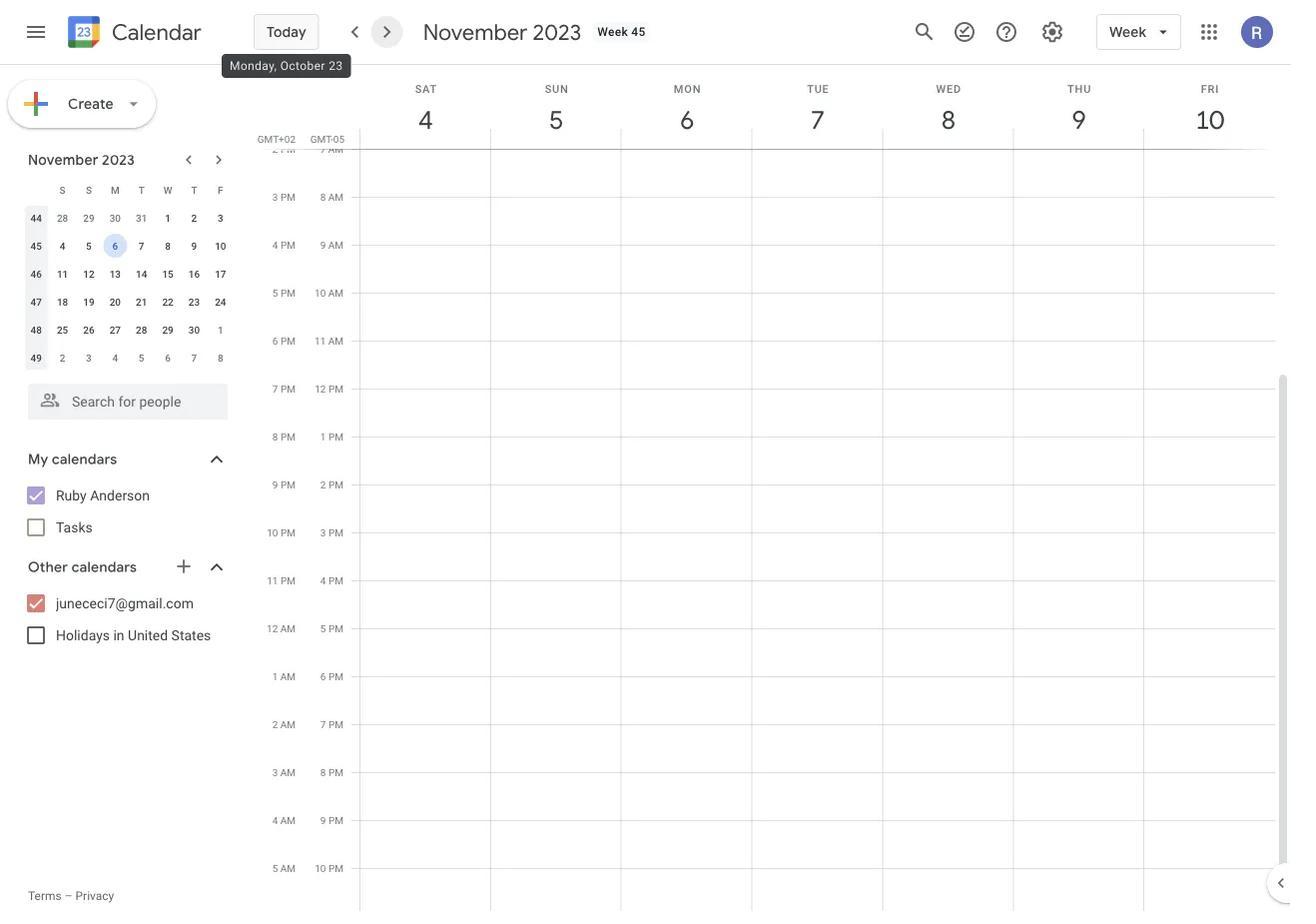 Task type: vqa. For each thing, say whether or not it's contained in the screenshot.


Task type: locate. For each thing, give the bounding box(es) containing it.
s left m
[[86, 184, 92, 196]]

12 right 11 element
[[83, 268, 95, 280]]

1 horizontal spatial s
[[86, 184, 92, 196]]

4 down sat
[[418, 103, 432, 136]]

11 inside november 2023 grid
[[57, 268, 68, 280]]

3 pm left 8 am
[[273, 191, 296, 203]]

2 vertical spatial 11
[[267, 575, 278, 586]]

calendars up junececi7@gmail.com
[[72, 559, 137, 577]]

23
[[329, 59, 343, 73], [189, 296, 200, 308]]

7 column header
[[752, 65, 884, 149]]

gmt-05
[[311, 133, 345, 145]]

1 vertical spatial 11
[[315, 335, 326, 347]]

2 t from the left
[[191, 184, 197, 196]]

10 inside row
[[215, 240, 226, 252]]

6 pm
[[273, 335, 296, 347], [321, 670, 344, 682]]

5 right the '12 am'
[[321, 622, 326, 634]]

1 right the october 31 'element'
[[165, 212, 171, 224]]

week right settings menu icon
[[1110, 23, 1147, 41]]

23 right 22 element
[[189, 296, 200, 308]]

other calendars list
[[4, 587, 248, 651]]

10 pm up 11 pm
[[267, 527, 296, 539]]

1 vertical spatial 30
[[189, 324, 200, 336]]

1 vertical spatial november
[[28, 151, 98, 169]]

1 horizontal spatial 10 pm
[[315, 862, 344, 874]]

10 down 'fri'
[[1195, 103, 1224, 136]]

25
[[57, 324, 68, 336]]

None search field
[[0, 376, 248, 420]]

main drawer image
[[24, 20, 48, 44]]

7 pm left 12 pm
[[273, 383, 296, 395]]

1 horizontal spatial 2 pm
[[321, 479, 344, 491]]

29
[[83, 212, 95, 224], [162, 324, 174, 336]]

18
[[57, 296, 68, 308]]

8 left 1 pm
[[273, 431, 278, 443]]

0 vertical spatial 45
[[632, 25, 646, 39]]

0 vertical spatial 5 pm
[[273, 287, 296, 299]]

9 am
[[320, 239, 344, 251]]

12 down 11 am
[[315, 383, 326, 395]]

0 horizontal spatial 4 pm
[[273, 239, 296, 251]]

calendars inside 'dropdown button'
[[72, 559, 137, 577]]

27
[[110, 324, 121, 336]]

49
[[30, 352, 42, 364]]

row group
[[23, 204, 234, 372]]

6 right 1 am
[[321, 670, 326, 682]]

december 4 element
[[103, 346, 127, 370]]

1 horizontal spatial 11
[[267, 575, 278, 586]]

1 horizontal spatial 45
[[632, 25, 646, 39]]

7 pm right 2 am at bottom left
[[321, 718, 344, 730]]

0 vertical spatial 12
[[83, 268, 95, 280]]

0 horizontal spatial s
[[59, 184, 66, 196]]

am for 11 am
[[328, 335, 344, 347]]

mon 6
[[674, 82, 702, 136]]

2023 up sun
[[533, 18, 582, 46]]

1 vertical spatial 23
[[189, 296, 200, 308]]

13
[[110, 268, 121, 280]]

0 vertical spatial 29
[[83, 212, 95, 224]]

1 horizontal spatial 6 pm
[[321, 670, 344, 682]]

grid
[[256, 65, 1292, 911]]

gmt-
[[311, 133, 333, 145]]

30 right october 29 element
[[110, 212, 121, 224]]

0 vertical spatial 10 pm
[[267, 527, 296, 539]]

0 vertical spatial 28
[[57, 212, 68, 224]]

46
[[30, 268, 42, 280]]

0 horizontal spatial 9 pm
[[273, 479, 296, 491]]

0 vertical spatial november
[[423, 18, 528, 46]]

2 down 1 pm
[[321, 479, 326, 491]]

2 inside december 2 element
[[60, 352, 65, 364]]

4 link
[[403, 97, 449, 143]]

1 vertical spatial 8 pm
[[321, 766, 344, 778]]

15
[[162, 268, 174, 280]]

1 horizontal spatial 8 pm
[[321, 766, 344, 778]]

december 6 element
[[156, 346, 180, 370]]

14 element
[[130, 262, 154, 286]]

0 vertical spatial 11
[[57, 268, 68, 280]]

4 row from the top
[[23, 260, 234, 288]]

28 right the 44
[[57, 212, 68, 224]]

5 row from the top
[[23, 288, 234, 316]]

8 pm right the 3 am
[[321, 766, 344, 778]]

0 horizontal spatial 2 pm
[[273, 143, 296, 155]]

0 horizontal spatial t
[[139, 184, 145, 196]]

12 pm
[[315, 383, 344, 395]]

5 pm
[[273, 287, 296, 299], [321, 622, 344, 634]]

2 vertical spatial 12
[[267, 622, 278, 634]]

8 pm
[[273, 431, 296, 443], [321, 766, 344, 778]]

8 down "wed"
[[941, 103, 955, 136]]

5 pm left 10 am
[[273, 287, 296, 299]]

1 horizontal spatial 2023
[[533, 18, 582, 46]]

11 up the '12 am'
[[267, 575, 278, 586]]

9 pm right 4 am
[[321, 814, 344, 826]]

october 28 element
[[51, 206, 74, 230]]

united
[[128, 627, 168, 643]]

1 horizontal spatial 3 pm
[[321, 527, 344, 539]]

row
[[23, 176, 234, 204], [23, 204, 234, 232], [23, 232, 234, 260], [23, 260, 234, 288], [23, 288, 234, 316], [23, 316, 234, 344], [23, 344, 234, 372]]

7 pm
[[273, 383, 296, 395], [321, 718, 344, 730]]

0 horizontal spatial 30
[[110, 212, 121, 224]]

16 element
[[182, 262, 206, 286]]

6 down mon
[[679, 103, 693, 136]]

row group inside november 2023 grid
[[23, 204, 234, 372]]

7 am
[[320, 143, 344, 155]]

row group containing 44
[[23, 204, 234, 372]]

9 inside thu 9
[[1071, 103, 1086, 136]]

6 link
[[665, 97, 711, 143]]

0 vertical spatial calendars
[[52, 451, 117, 469]]

10 element
[[209, 234, 233, 258]]

2023 up m
[[102, 151, 135, 169]]

t right m
[[139, 184, 145, 196]]

7 right 2 am at bottom left
[[321, 718, 326, 730]]

10
[[1195, 103, 1224, 136], [215, 240, 226, 252], [315, 287, 326, 299], [267, 527, 278, 539], [315, 862, 326, 874]]

12
[[83, 268, 95, 280], [315, 383, 326, 395], [267, 622, 278, 634]]

13 element
[[103, 262, 127, 286]]

1 for 1 pm
[[321, 431, 326, 443]]

1 horizontal spatial november
[[423, 18, 528, 46]]

0 horizontal spatial 11
[[57, 268, 68, 280]]

4 left december 5 element
[[112, 352, 118, 364]]

0 vertical spatial 7 pm
[[273, 383, 296, 395]]

am up 8 am
[[328, 143, 344, 155]]

10 column header
[[1144, 65, 1276, 149]]

states
[[171, 627, 211, 643]]

15 element
[[156, 262, 180, 286]]

0 horizontal spatial 29
[[83, 212, 95, 224]]

november 2023 up sun
[[423, 18, 582, 46]]

1 vertical spatial calendars
[[72, 559, 137, 577]]

11 element
[[51, 262, 74, 286]]

2 horizontal spatial 11
[[315, 335, 326, 347]]

14
[[136, 268, 147, 280]]

9 pm up 11 pm
[[273, 479, 296, 491]]

45 up 6 column header
[[632, 25, 646, 39]]

1 horizontal spatial 9 pm
[[321, 814, 344, 826]]

0 vertical spatial 30
[[110, 212, 121, 224]]

am up 5 am at the left of page
[[280, 814, 296, 826]]

5 inside sun 5
[[548, 103, 563, 136]]

5 link
[[534, 97, 580, 143]]

3 up 4 am
[[272, 766, 278, 778]]

45 up "46"
[[30, 240, 42, 252]]

pm
[[281, 143, 296, 155], [281, 191, 296, 203], [281, 239, 296, 251], [281, 287, 296, 299], [281, 335, 296, 347], [281, 383, 296, 395], [329, 383, 344, 395], [281, 431, 296, 443], [329, 431, 344, 443], [281, 479, 296, 491], [329, 479, 344, 491], [281, 527, 296, 539], [329, 527, 344, 539], [281, 575, 296, 586], [329, 575, 344, 586], [329, 622, 344, 634], [329, 670, 344, 682], [329, 718, 344, 730], [329, 766, 344, 778], [329, 814, 344, 826], [329, 862, 344, 874]]

w
[[164, 184, 172, 196]]

44
[[30, 212, 42, 224]]

7 row from the top
[[23, 344, 234, 372]]

calendar
[[112, 18, 202, 46]]

0 horizontal spatial week
[[598, 25, 629, 39]]

week
[[1110, 23, 1147, 41], [598, 25, 629, 39]]

1 s from the left
[[59, 184, 66, 196]]

other calendars
[[28, 559, 137, 577]]

thu
[[1068, 82, 1092, 95]]

28
[[57, 212, 68, 224], [136, 324, 147, 336]]

0 horizontal spatial 3 pm
[[273, 191, 296, 203]]

5 down sun
[[548, 103, 563, 136]]

1 vertical spatial 6 pm
[[321, 670, 344, 682]]

9 up 11 pm
[[273, 479, 278, 491]]

1 vertical spatial 28
[[136, 324, 147, 336]]

december 5 element
[[130, 346, 154, 370]]

1 vertical spatial 5 pm
[[321, 622, 344, 634]]

am
[[328, 143, 344, 155], [328, 191, 344, 203], [328, 239, 344, 251], [328, 287, 344, 299], [328, 335, 344, 347], [280, 622, 296, 634], [280, 670, 296, 682], [280, 718, 296, 730], [280, 766, 296, 778], [280, 814, 296, 826], [280, 862, 296, 874]]

week inside 'dropdown button'
[[1110, 23, 1147, 41]]

11 am
[[315, 335, 344, 347]]

november up sat
[[423, 18, 528, 46]]

7
[[810, 103, 824, 136], [320, 143, 326, 155], [139, 240, 144, 252], [191, 352, 197, 364], [273, 383, 278, 395], [321, 718, 326, 730]]

0 horizontal spatial 10 pm
[[267, 527, 296, 539]]

1 horizontal spatial november 2023
[[423, 18, 582, 46]]

8 pm left 1 pm
[[273, 431, 296, 443]]

9
[[1071, 103, 1086, 136], [320, 239, 326, 251], [191, 240, 197, 252], [273, 479, 278, 491], [321, 814, 326, 826]]

1 horizontal spatial 7 pm
[[321, 718, 344, 730]]

am down 4 am
[[280, 862, 296, 874]]

create
[[68, 95, 114, 113]]

5 am
[[272, 862, 296, 874]]

1 down 12 pm
[[321, 431, 326, 443]]

3 row from the top
[[23, 232, 234, 260]]

2 s from the left
[[86, 184, 92, 196]]

my
[[28, 451, 48, 469]]

other calendars button
[[4, 552, 248, 583]]

calendars inside dropdown button
[[52, 451, 117, 469]]

am down 9 am
[[328, 287, 344, 299]]

1 vertical spatial november 2023
[[28, 151, 135, 169]]

9 link
[[1057, 97, 1103, 143]]

week up 5 column header
[[598, 25, 629, 39]]

0 horizontal spatial 45
[[30, 240, 42, 252]]

4 right 11 pm
[[321, 575, 326, 586]]

6
[[679, 103, 693, 136], [112, 240, 118, 252], [273, 335, 278, 347], [165, 352, 171, 364], [321, 670, 326, 682]]

0 vertical spatial 9 pm
[[273, 479, 296, 491]]

0 horizontal spatial 6 pm
[[273, 335, 296, 347]]

0 horizontal spatial 2023
[[102, 151, 135, 169]]

21
[[136, 296, 147, 308]]

0 vertical spatial 8 pm
[[273, 431, 296, 443]]

6 inside 6 cell
[[112, 240, 118, 252]]

2 horizontal spatial 12
[[315, 383, 326, 395]]

6 left december 7 element
[[165, 352, 171, 364]]

6 pm left 11 am
[[273, 335, 296, 347]]

8 link
[[926, 97, 972, 143]]

0 horizontal spatial 12
[[83, 268, 95, 280]]

3 pm down 1 pm
[[321, 527, 344, 539]]

create button
[[8, 80, 156, 128]]

30
[[110, 212, 121, 224], [189, 324, 200, 336]]

10 up 17
[[215, 240, 226, 252]]

2 pm left gmt-
[[273, 143, 296, 155]]

am down 1 am
[[280, 718, 296, 730]]

17
[[215, 268, 226, 280]]

11 down 10 am
[[315, 335, 326, 347]]

am for 8 am
[[328, 191, 344, 203]]

30 for october 30 element
[[110, 212, 121, 224]]

1 horizontal spatial 28
[[136, 324, 147, 336]]

holidays
[[56, 627, 110, 643]]

0 vertical spatial 2 pm
[[273, 143, 296, 155]]

1 vertical spatial 2 pm
[[321, 479, 344, 491]]

18 element
[[51, 290, 74, 314]]

9 down "thu"
[[1071, 103, 1086, 136]]

4 up 5 am at the left of page
[[272, 814, 278, 826]]

30 right 29 element
[[189, 324, 200, 336]]

other
[[28, 559, 68, 577]]

1 pm
[[321, 431, 344, 443]]

29 right "october 28" element
[[83, 212, 95, 224]]

1 vertical spatial 7 pm
[[321, 718, 344, 730]]

am up 12 pm
[[328, 335, 344, 347]]

1 horizontal spatial t
[[191, 184, 197, 196]]

fri 10
[[1195, 82, 1224, 136]]

2 row from the top
[[23, 204, 234, 232]]

0 vertical spatial 6 pm
[[273, 335, 296, 347]]

3
[[273, 191, 278, 203], [218, 212, 223, 224], [86, 352, 92, 364], [321, 527, 326, 539], [272, 766, 278, 778]]

8
[[941, 103, 955, 136], [320, 191, 326, 203], [165, 240, 171, 252], [218, 352, 223, 364], [273, 431, 278, 443], [321, 766, 326, 778]]

47
[[30, 296, 42, 308]]

1 down the '12 am'
[[272, 670, 278, 682]]

3 up 10 element
[[218, 212, 223, 224]]

am up 1 am
[[280, 622, 296, 634]]

6 up 13 element
[[112, 240, 118, 252]]

12 down 11 pm
[[267, 622, 278, 634]]

8 column header
[[883, 65, 1014, 149]]

1
[[165, 212, 171, 224], [218, 324, 223, 336], [321, 431, 326, 443], [272, 670, 278, 682]]

calendar heading
[[108, 18, 202, 46]]

1 vertical spatial 29
[[162, 324, 174, 336]]

5 pm right the '12 am'
[[321, 622, 344, 634]]

s up "october 28" element
[[59, 184, 66, 196]]

calendars for my calendars
[[52, 451, 117, 469]]

5 column header
[[490, 65, 622, 149]]

1 right 30 element
[[218, 324, 223, 336]]

2 down 1 am
[[272, 718, 278, 730]]

29 right 28 element
[[162, 324, 174, 336]]

holidays in united states
[[56, 627, 211, 643]]

19
[[83, 296, 95, 308]]

october 29 element
[[77, 206, 101, 230]]

6 pm right 1 am
[[321, 670, 344, 682]]

t right w
[[191, 184, 197, 196]]

16
[[189, 268, 200, 280]]

november 2023
[[423, 18, 582, 46], [28, 151, 135, 169]]

10 up 11 am
[[315, 287, 326, 299]]

9 pm
[[273, 479, 296, 491], [321, 814, 344, 826]]

row containing 44
[[23, 204, 234, 232]]

1 horizontal spatial 29
[[162, 324, 174, 336]]

week button
[[1097, 8, 1182, 56]]

am down 7 am
[[328, 191, 344, 203]]

17 element
[[209, 262, 233, 286]]

10 pm right 5 am at the left of page
[[315, 862, 344, 874]]

19 element
[[77, 290, 101, 314]]

calendars up ruby
[[52, 451, 117, 469]]

12 for 12 am
[[267, 622, 278, 634]]

ruby anderson
[[56, 487, 150, 504]]

1 vertical spatial 45
[[30, 240, 42, 252]]

1 horizontal spatial 12
[[267, 622, 278, 634]]

1 vertical spatial 12
[[315, 383, 326, 395]]

0 vertical spatial 2023
[[533, 18, 582, 46]]

7 inside tue 7
[[810, 103, 824, 136]]

4
[[418, 103, 432, 136], [273, 239, 278, 251], [60, 240, 65, 252], [112, 352, 118, 364], [321, 575, 326, 586], [272, 814, 278, 826]]

10 pm
[[267, 527, 296, 539], [315, 862, 344, 874]]

2023
[[533, 18, 582, 46], [102, 151, 135, 169]]

today button
[[254, 8, 319, 56]]

1 horizontal spatial week
[[1110, 23, 1147, 41]]

7 down tue
[[810, 103, 824, 136]]

november
[[423, 18, 528, 46], [28, 151, 98, 169]]

1 vertical spatial 9 pm
[[321, 814, 344, 826]]

5 down 4 am
[[272, 862, 278, 874]]

december 3 element
[[77, 346, 101, 370]]

gmt+02
[[258, 133, 296, 145]]

am up 4 am
[[280, 766, 296, 778]]

0 horizontal spatial november
[[28, 151, 98, 169]]

6 row from the top
[[23, 316, 234, 344]]

row containing 47
[[23, 288, 234, 316]]

0 horizontal spatial november 2023
[[28, 151, 135, 169]]

8 right the 3 am
[[321, 766, 326, 778]]

am for 4 am
[[280, 814, 296, 826]]

november 2023 up m
[[28, 151, 135, 169]]

0 vertical spatial november 2023
[[423, 18, 582, 46]]

1 row from the top
[[23, 176, 234, 204]]

0 vertical spatial 3 pm
[[273, 191, 296, 203]]

6 cell
[[102, 232, 128, 260]]

24
[[215, 296, 226, 308]]

1 horizontal spatial 30
[[189, 324, 200, 336]]

12 for 12 pm
[[315, 383, 326, 395]]

0 vertical spatial 23
[[329, 59, 343, 73]]

11 right "46"
[[57, 268, 68, 280]]

2 pm
[[273, 143, 296, 155], [321, 479, 344, 491]]

1 horizontal spatial 4 pm
[[321, 575, 344, 586]]

0 horizontal spatial 23
[[189, 296, 200, 308]]

8 up 15 element
[[165, 240, 171, 252]]

7 left 'december 8' element
[[191, 352, 197, 364]]

tasks
[[56, 519, 93, 536]]

9 left 10 element
[[191, 240, 197, 252]]

am up 2 am at bottom left
[[280, 670, 296, 682]]

12 inside november 2023 grid
[[83, 268, 95, 280]]

23 right october
[[329, 59, 343, 73]]

0 horizontal spatial 28
[[57, 212, 68, 224]]



Task type: describe. For each thing, give the bounding box(es) containing it.
december 1 element
[[209, 318, 233, 342]]

31
[[136, 212, 147, 224]]

ruby
[[56, 487, 87, 504]]

row containing 48
[[23, 316, 234, 344]]

row containing 45
[[23, 232, 234, 260]]

am for 2 am
[[280, 718, 296, 730]]

21 element
[[130, 290, 154, 314]]

week for week
[[1110, 23, 1147, 41]]

fri
[[1202, 82, 1220, 95]]

26
[[83, 324, 95, 336]]

Search for people text field
[[40, 384, 216, 420]]

week for week 45
[[598, 25, 629, 39]]

1 for december 1 element
[[218, 324, 223, 336]]

row containing s
[[23, 176, 234, 204]]

10 up 11 pm
[[267, 527, 278, 539]]

28 for 28 element
[[136, 324, 147, 336]]

10 link
[[1188, 97, 1234, 143]]

7 link
[[795, 97, 841, 143]]

10 right 5 am at the left of page
[[315, 862, 326, 874]]

am for 5 am
[[280, 862, 296, 874]]

8 down 7 am
[[320, 191, 326, 203]]

11 for 11
[[57, 268, 68, 280]]

9 inside november 2023 grid
[[191, 240, 197, 252]]

today
[[267, 23, 306, 41]]

2 left gmt-
[[273, 143, 278, 155]]

am for 1 am
[[280, 670, 296, 682]]

grid containing 4
[[256, 65, 1292, 911]]

7 left 12 pm
[[273, 383, 278, 395]]

23 inside row
[[189, 296, 200, 308]]

6 column header
[[621, 65, 753, 149]]

terms
[[28, 889, 62, 903]]

20
[[110, 296, 121, 308]]

20 element
[[103, 290, 127, 314]]

12 am
[[267, 622, 296, 634]]

48
[[30, 324, 42, 336]]

8 am
[[320, 191, 344, 203]]

3 right f
[[273, 191, 278, 203]]

3 left the december 4 element
[[86, 352, 92, 364]]

11 for 11 pm
[[267, 575, 278, 586]]

privacy link
[[75, 889, 114, 903]]

2 am
[[272, 718, 296, 730]]

am for 3 am
[[280, 766, 296, 778]]

am for 10 am
[[328, 287, 344, 299]]

11 for 11 am
[[315, 335, 326, 347]]

terms link
[[28, 889, 62, 903]]

2 right the october 31 'element'
[[191, 212, 197, 224]]

1 horizontal spatial 5 pm
[[321, 622, 344, 634]]

05
[[333, 133, 345, 145]]

calendars for other calendars
[[72, 559, 137, 577]]

sat 4
[[415, 82, 438, 136]]

1 for 1 am
[[272, 670, 278, 682]]

wed
[[937, 82, 962, 95]]

am for 9 am
[[328, 239, 344, 251]]

my calendars list
[[4, 480, 248, 544]]

4 inside the sat 4
[[418, 103, 432, 136]]

row containing 46
[[23, 260, 234, 288]]

tue
[[807, 82, 830, 95]]

1 am
[[272, 670, 296, 682]]

junececi7@gmail.com
[[56, 595, 194, 611]]

1 t from the left
[[139, 184, 145, 196]]

3 am
[[272, 766, 296, 778]]

9 right 4 am
[[321, 814, 326, 826]]

sun 5
[[545, 82, 569, 136]]

1 horizontal spatial 23
[[329, 59, 343, 73]]

0 vertical spatial 4 pm
[[273, 239, 296, 251]]

29 for 29 element
[[162, 324, 174, 336]]

6 inside december 6 element
[[165, 352, 171, 364]]

24 element
[[209, 290, 233, 314]]

calendar element
[[64, 12, 202, 56]]

november 2023 grid
[[19, 176, 234, 372]]

1 vertical spatial 3 pm
[[321, 527, 344, 539]]

1 vertical spatial 10 pm
[[315, 862, 344, 874]]

28 element
[[130, 318, 154, 342]]

4 up 11 element
[[60, 240, 65, 252]]

22 element
[[156, 290, 180, 314]]

11 pm
[[267, 575, 296, 586]]

anderson
[[90, 487, 150, 504]]

27 element
[[103, 318, 127, 342]]

privacy
[[75, 889, 114, 903]]

10 inside column header
[[1195, 103, 1224, 136]]

october 30 element
[[103, 206, 127, 230]]

12 element
[[77, 262, 101, 286]]

5 left december 6 element
[[139, 352, 144, 364]]

6 inside 'mon 6'
[[679, 103, 693, 136]]

december 7 element
[[182, 346, 206, 370]]

26 element
[[77, 318, 101, 342]]

9 column header
[[1013, 65, 1145, 149]]

wed 8
[[937, 82, 962, 136]]

october 31 element
[[130, 206, 154, 230]]

23 element
[[182, 290, 206, 314]]

in
[[113, 627, 124, 643]]

terms – privacy
[[28, 889, 114, 903]]

30 element
[[182, 318, 206, 342]]

thu 9
[[1068, 82, 1092, 136]]

29 for october 29 element
[[83, 212, 95, 224]]

5 left 6 cell
[[86, 240, 92, 252]]

22
[[162, 296, 174, 308]]

29 element
[[156, 318, 180, 342]]

28 for "october 28" element
[[57, 212, 68, 224]]

25 element
[[51, 318, 74, 342]]

–
[[65, 889, 72, 903]]

7 right 6 cell
[[139, 240, 144, 252]]

december 2 element
[[51, 346, 74, 370]]

7 left 05
[[320, 143, 326, 155]]

4 column header
[[360, 65, 491, 149]]

sat
[[415, 82, 438, 95]]

monday, october 23
[[230, 59, 343, 73]]

am for 12 am
[[280, 622, 296, 634]]

1 vertical spatial 4 pm
[[321, 575, 344, 586]]

monday,
[[230, 59, 277, 73]]

sun
[[545, 82, 569, 95]]

1 vertical spatial 2023
[[102, 151, 135, 169]]

my calendars button
[[4, 444, 248, 476]]

tue 7
[[807, 82, 830, 136]]

0 horizontal spatial 7 pm
[[273, 383, 296, 395]]

mon
[[674, 82, 702, 95]]

m
[[111, 184, 120, 196]]

6 left 11 am
[[273, 335, 278, 347]]

12 for 12
[[83, 268, 95, 280]]

30 for 30 element
[[189, 324, 200, 336]]

settings menu image
[[1041, 20, 1065, 44]]

0 horizontal spatial 5 pm
[[273, 287, 296, 299]]

8 inside wed 8
[[941, 103, 955, 136]]

8 right december 7 element
[[218, 352, 223, 364]]

week 45
[[598, 25, 646, 39]]

am for 7 am
[[328, 143, 344, 155]]

my calendars
[[28, 451, 117, 469]]

9 up 10 am
[[320, 239, 326, 251]]

4 am
[[272, 814, 296, 826]]

row containing 49
[[23, 344, 234, 372]]

december 8 element
[[209, 346, 233, 370]]

october
[[280, 59, 325, 73]]

0 horizontal spatial 8 pm
[[273, 431, 296, 443]]

f
[[218, 184, 223, 196]]

10 am
[[315, 287, 344, 299]]

4 right 10 element
[[273, 239, 278, 251]]

45 inside november 2023 grid
[[30, 240, 42, 252]]

5 left 10 am
[[273, 287, 278, 299]]

3 down 1 pm
[[321, 527, 326, 539]]

add other calendars image
[[174, 557, 194, 577]]



